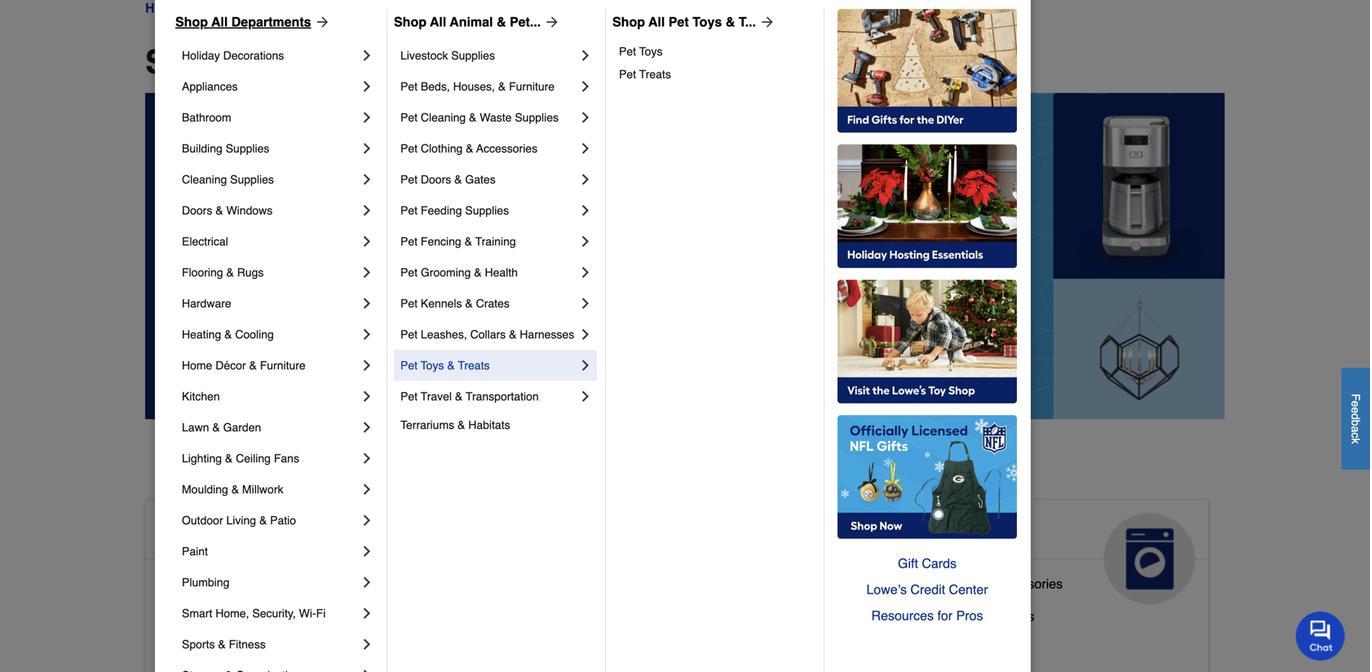 Task type: describe. For each thing, give the bounding box(es) containing it.
beverage & wine chillers
[[886, 609, 1035, 624]]

0 vertical spatial pet beds, houses, & furniture
[[401, 80, 555, 93]]

all for departments
[[211, 14, 228, 29]]

hardware link
[[182, 288, 359, 319]]

accessible home image
[[377, 513, 469, 604]]

fi
[[316, 607, 326, 620]]

furniture for pet beds, houses, & furniture link to the bottom
[[647, 635, 699, 650]]

pet feeding supplies
[[401, 204, 509, 217]]

appliance parts & accessories link
[[886, 573, 1063, 605]]

kitchen
[[182, 390, 220, 403]]

pet for pet leashes, collars & harnesses link
[[401, 328, 418, 341]]

flooring
[[182, 266, 223, 279]]

& inside animal & pet care
[[605, 520, 621, 546]]

1 horizontal spatial livestock
[[523, 602, 577, 617]]

home décor & furniture link
[[182, 350, 359, 381]]

pet for pet grooming & health "link"
[[401, 266, 418, 279]]

smart home, security, wi-fi
[[182, 607, 326, 620]]

pet for pet doors & gates link
[[401, 173, 418, 186]]

pet for pet clothing & accessories link
[[401, 142, 418, 155]]

chevron right image for holiday decorations
[[359, 47, 375, 64]]

0 vertical spatial livestock supplies link
[[401, 40, 578, 71]]

feeding
[[421, 204, 462, 217]]

gift
[[898, 556, 918, 571]]

habitats
[[468, 418, 510, 432]]

chevron right image for hardware
[[359, 295, 375, 312]]

sports & fitness link
[[182, 629, 359, 660]]

accessible home link
[[146, 500, 482, 604]]

heating
[[182, 328, 221, 341]]

lowe's credit center
[[867, 582, 988, 597]]

gift cards link
[[838, 551, 1017, 577]]

chevron right image for pet clothing & accessories
[[578, 140, 594, 157]]

resources for pros link
[[838, 603, 1017, 629]]

grooming
[[421, 266, 471, 279]]

1 vertical spatial beds,
[[546, 635, 579, 650]]

chevron right image for cleaning supplies
[[359, 171, 375, 188]]

chevron right image for heating & cooling
[[359, 326, 375, 343]]

pet fencing & training link
[[401, 226, 578, 257]]

furniture inside home décor & furniture link
[[260, 359, 306, 372]]

pet fencing & training
[[401, 235, 516, 248]]

wine
[[958, 609, 988, 624]]

sports
[[182, 638, 215, 651]]

chevron right image for pet kennels & crates
[[578, 295, 594, 312]]

chevron right image for lawn & garden
[[359, 419, 375, 436]]

animal & pet care image
[[741, 513, 832, 604]]

shop
[[145, 43, 227, 81]]

accessible for accessible entry & home
[[159, 641, 221, 657]]

accessible bedroom link
[[159, 605, 278, 638]]

chevron right image for livestock supplies
[[578, 47, 594, 64]]

shop all pet toys & t... link
[[613, 12, 776, 32]]

pet...
[[510, 14, 541, 29]]

chevron right image for building supplies
[[359, 140, 375, 157]]

accessories for pet clothing & accessories
[[476, 142, 538, 155]]

doors & windows
[[182, 204, 273, 217]]

pet feeding supplies link
[[401, 195, 578, 226]]

doors & windows link
[[182, 195, 359, 226]]

outdoor living & patio
[[182, 514, 296, 527]]

pet kennels & crates
[[401, 297, 510, 310]]

garden
[[223, 421, 261, 434]]

credit
[[911, 582, 945, 597]]

accessible entry & home link
[[159, 638, 306, 670]]

chevron right image for doors & windows
[[359, 202, 375, 219]]

accessible home
[[159, 520, 348, 546]]

chevron right image for flooring & rugs
[[359, 264, 375, 281]]

find gifts for the diyer. image
[[838, 9, 1017, 133]]

paint
[[182, 545, 208, 558]]

pet toys link
[[619, 40, 812, 63]]

holiday hosting essentials. image
[[838, 144, 1017, 268]]

0 horizontal spatial appliances link
[[182, 71, 359, 102]]

supplies for the topmost livestock supplies link
[[451, 49, 495, 62]]

chevron right image for pet fencing & training
[[578, 233, 594, 250]]

decorations
[[223, 49, 284, 62]]

arrow right image for shop all animal & pet...
[[541, 14, 561, 30]]

wi-
[[299, 607, 316, 620]]

harnesses
[[520, 328, 574, 341]]

animal inside animal & pet care
[[523, 520, 599, 546]]

0 vertical spatial beds,
[[421, 80, 450, 93]]

transportation
[[466, 390, 539, 403]]

supplies right waste
[[515, 111, 559, 124]]

gift cards
[[898, 556, 957, 571]]

chevron right image for plumbing
[[359, 574, 375, 591]]

center
[[949, 582, 988, 597]]

plumbing
[[182, 576, 230, 589]]

accessories for appliance parts & accessories
[[993, 576, 1063, 591]]

crates
[[476, 297, 510, 310]]

1 vertical spatial bathroom
[[225, 576, 282, 591]]

terrariums & habitats link
[[401, 412, 594, 438]]

visit the lowe's toy shop. image
[[838, 280, 1017, 404]]

pet doors & gates link
[[401, 164, 578, 195]]

collars
[[470, 328, 506, 341]]

pet leashes, collars & harnesses link
[[401, 319, 578, 350]]

chevron right image for home décor & furniture
[[359, 357, 375, 374]]

chevron right image for smart home, security, wi-fi
[[359, 605, 375, 622]]

chevron right image for pet travel & transportation
[[578, 388, 594, 405]]

chillers
[[991, 609, 1035, 624]]

security,
[[252, 607, 296, 620]]

bathroom link
[[182, 102, 359, 133]]

building supplies
[[182, 142, 270, 155]]

animal & pet care
[[523, 520, 663, 572]]

ceiling
[[236, 452, 271, 465]]

heating & cooling
[[182, 328, 274, 341]]

flooring & rugs link
[[182, 257, 359, 288]]

care
[[523, 546, 573, 572]]

lowe's credit center link
[[838, 577, 1017, 603]]

shop all pet toys & t...
[[613, 14, 756, 29]]

heating & cooling link
[[182, 319, 359, 350]]

accessible for accessible bedroom
[[159, 609, 221, 624]]

animal & pet care link
[[509, 500, 845, 604]]

0 vertical spatial animal
[[450, 14, 493, 29]]

1 vertical spatial houses,
[[583, 635, 631, 650]]

toys for pet toys
[[639, 45, 663, 58]]

rugs
[[237, 266, 264, 279]]

chevron right image for kitchen
[[359, 388, 375, 405]]

pet toys & treats link
[[401, 350, 578, 381]]

fitness
[[229, 638, 266, 651]]

furniture for pet beds, houses, & furniture link to the top
[[509, 80, 555, 93]]

pet grooming & health link
[[401, 257, 578, 288]]

cleaning supplies link
[[182, 164, 359, 195]]

shop all departments
[[175, 14, 311, 29]]

terrariums
[[401, 418, 454, 432]]

pet for pet toys & treats link
[[401, 359, 418, 372]]

shop for shop all departments
[[175, 14, 208, 29]]

home décor & furniture
[[182, 359, 306, 372]]

chevron right image for pet toys & treats
[[578, 357, 594, 374]]

pet treats link
[[619, 63, 812, 86]]

waste
[[480, 111, 512, 124]]

t...
[[739, 14, 756, 29]]

beverage
[[886, 609, 942, 624]]

0 vertical spatial houses,
[[453, 80, 495, 93]]

1 vertical spatial doors
[[182, 204, 212, 217]]

electrical
[[182, 235, 228, 248]]



Task type: locate. For each thing, give the bounding box(es) containing it.
chevron right image
[[359, 47, 375, 64], [359, 78, 375, 95], [578, 78, 594, 95], [359, 109, 375, 126], [578, 109, 594, 126], [359, 140, 375, 157], [359, 171, 375, 188], [578, 171, 594, 188], [359, 233, 375, 250], [578, 233, 594, 250], [578, 264, 594, 281], [359, 326, 375, 343], [578, 326, 594, 343], [359, 357, 375, 374], [359, 419, 375, 436], [359, 450, 375, 467], [359, 481, 375, 498], [359, 574, 375, 591], [359, 605, 375, 622], [359, 636, 375, 653], [359, 667, 375, 672]]

1 horizontal spatial shop
[[394, 14, 427, 29]]

1 horizontal spatial accessories
[[993, 576, 1063, 591]]

f e e d b a c k button
[[1342, 368, 1370, 470]]

1 vertical spatial pet beds, houses, & furniture link
[[523, 631, 699, 664]]

treats
[[639, 68, 671, 81], [458, 359, 490, 372]]

livestock supplies down care at the left
[[523, 602, 631, 617]]

0 vertical spatial bathroom
[[182, 111, 231, 124]]

resources
[[872, 608, 934, 623]]

cleaning inside cleaning supplies link
[[182, 173, 227, 186]]

0 vertical spatial accessories
[[476, 142, 538, 155]]

parts
[[947, 576, 977, 591]]

shop
[[175, 14, 208, 29], [394, 14, 427, 29], [613, 14, 645, 29]]

livestock supplies link down care at the left
[[523, 599, 631, 631]]

1 vertical spatial livestock supplies link
[[523, 599, 631, 631]]

0 horizontal spatial livestock supplies
[[401, 49, 495, 62]]

0 horizontal spatial houses,
[[453, 80, 495, 93]]

0 vertical spatial cleaning
[[421, 111, 466, 124]]

1 horizontal spatial treats
[[639, 68, 671, 81]]

0 vertical spatial treats
[[639, 68, 671, 81]]

0 vertical spatial appliances link
[[182, 71, 359, 102]]

1 vertical spatial livestock
[[523, 602, 577, 617]]

pros
[[956, 608, 983, 623]]

1 horizontal spatial cleaning
[[421, 111, 466, 124]]

shop for shop all animal & pet...
[[394, 14, 427, 29]]

0 vertical spatial pet beds, houses, & furniture link
[[401, 71, 578, 102]]

toys for pet toys & treats
[[421, 359, 444, 372]]

appliances down the holiday
[[182, 80, 238, 93]]

1 arrow right image from the left
[[541, 14, 561, 30]]

chevron right image for pet leashes, collars & harnesses
[[578, 326, 594, 343]]

gates
[[465, 173, 496, 186]]

pet travel & transportation link
[[401, 381, 578, 412]]

doors up feeding
[[421, 173, 451, 186]]

accessories up chillers
[[993, 576, 1063, 591]]

0 vertical spatial livestock supplies
[[401, 49, 495, 62]]

outdoor
[[182, 514, 223, 527]]

holiday decorations link
[[182, 40, 359, 71]]

supplies for building supplies link
[[226, 142, 270, 155]]

all for animal
[[430, 14, 446, 29]]

holiday
[[182, 49, 220, 62]]

departments for shop all departments
[[285, 43, 485, 81]]

livestock down care at the left
[[523, 602, 577, 617]]

beverage & wine chillers link
[[886, 605, 1035, 638]]

1 horizontal spatial appliances link
[[873, 500, 1209, 604]]

plumbing link
[[182, 567, 359, 598]]

arrow right image inside shop all pet toys & t... link
[[756, 14, 776, 30]]

1 vertical spatial departments
[[285, 43, 485, 81]]

0 horizontal spatial beds,
[[421, 80, 450, 93]]

appliances link down decorations
[[182, 71, 359, 102]]

1 horizontal spatial beds,
[[546, 635, 579, 650]]

home,
[[216, 607, 249, 620]]

appliances image
[[1104, 513, 1196, 604]]

arrow right image
[[541, 14, 561, 30], [756, 14, 776, 30]]

décor
[[216, 359, 246, 372]]

d
[[1350, 413, 1363, 420]]

supplies
[[451, 49, 495, 62], [515, 111, 559, 124], [226, 142, 270, 155], [230, 173, 274, 186], [465, 204, 509, 217], [581, 602, 631, 617]]

0 vertical spatial appliances
[[182, 80, 238, 93]]

clothing
[[421, 142, 463, 155]]

pet cleaning & waste supplies
[[401, 111, 559, 124]]

patio
[[270, 514, 296, 527]]

doors up electrical
[[182, 204, 212, 217]]

1 horizontal spatial doors
[[421, 173, 451, 186]]

pet inside "link"
[[401, 266, 418, 279]]

accessible for accessible bathroom
[[159, 576, 221, 591]]

pet grooming & health
[[401, 266, 518, 279]]

1 vertical spatial cleaning
[[182, 173, 227, 186]]

chevron right image for sports & fitness
[[359, 636, 375, 653]]

1 vertical spatial animal
[[523, 520, 599, 546]]

1 vertical spatial accessories
[[993, 576, 1063, 591]]

livestock supplies link down shop all animal & pet... link on the top left
[[401, 40, 578, 71]]

0 horizontal spatial appliances
[[182, 80, 238, 93]]

departments down arrow right image
[[285, 43, 485, 81]]

appliances up cards
[[886, 520, 1008, 546]]

supplies up windows
[[230, 173, 274, 186]]

pet doors & gates
[[401, 173, 496, 186]]

departments up holiday decorations link
[[231, 14, 311, 29]]

chevron right image for electrical
[[359, 233, 375, 250]]

chevron right image for pet doors & gates
[[578, 171, 594, 188]]

leashes,
[[421, 328, 467, 341]]

accessible for accessible home
[[159, 520, 278, 546]]

shop for shop all pet toys & t...
[[613, 14, 645, 29]]

1 horizontal spatial houses,
[[583, 635, 631, 650]]

kitchen link
[[182, 381, 359, 412]]

1 vertical spatial furniture
[[260, 359, 306, 372]]

smart
[[182, 607, 212, 620]]

3 shop from the left
[[613, 14, 645, 29]]

1 shop from the left
[[175, 14, 208, 29]]

supplies up pet fencing & training link
[[465, 204, 509, 217]]

0 horizontal spatial shop
[[175, 14, 208, 29]]

cleaning down building
[[182, 173, 227, 186]]

chevron right image for lighting & ceiling fans
[[359, 450, 375, 467]]

supplies down shop all animal & pet... link on the top left
[[451, 49, 495, 62]]

e
[[1350, 401, 1363, 407], [1350, 407, 1363, 413]]

cleaning up 'clothing'
[[421, 111, 466, 124]]

1 e from the top
[[1350, 401, 1363, 407]]

2 shop from the left
[[394, 14, 427, 29]]

moulding & millwork
[[182, 483, 283, 496]]

pet for pet travel & transportation link
[[401, 390, 418, 403]]

accessories
[[476, 142, 538, 155], [993, 576, 1063, 591]]

pet clothing & accessories
[[401, 142, 538, 155]]

building
[[182, 142, 223, 155]]

0 vertical spatial departments
[[231, 14, 311, 29]]

pet inside animal & pet care
[[628, 520, 663, 546]]

1 horizontal spatial toys
[[639, 45, 663, 58]]

arrow right image
[[311, 14, 331, 30]]

shop all animal & pet...
[[394, 14, 541, 29]]

chevron right image for pet cleaning & waste supplies
[[578, 109, 594, 126]]

pet for pet fencing & training link
[[401, 235, 418, 248]]

fans
[[274, 452, 299, 465]]

chevron right image for pet beds, houses, & furniture
[[578, 78, 594, 95]]

pet for pet toys link
[[619, 45, 636, 58]]

pet beds, houses, & furniture link
[[401, 71, 578, 102], [523, 631, 699, 664]]

& inside "link"
[[474, 266, 482, 279]]

chevron right image for pet feeding supplies
[[578, 202, 594, 219]]

pet travel & transportation
[[401, 390, 539, 403]]

livestock supplies for the topmost livestock supplies link
[[401, 49, 495, 62]]

chevron right image for appliances
[[359, 78, 375, 95]]

2 accessible from the top
[[159, 576, 221, 591]]

furniture
[[509, 80, 555, 93], [260, 359, 306, 372], [647, 635, 699, 650]]

kennels
[[421, 297, 462, 310]]

4 accessible from the top
[[159, 641, 221, 657]]

livestock supplies down "shop all animal & pet..."
[[401, 49, 495, 62]]

2 horizontal spatial toys
[[693, 14, 722, 29]]

2 e from the top
[[1350, 407, 1363, 413]]

2 arrow right image from the left
[[756, 14, 776, 30]]

1 vertical spatial appliances link
[[873, 500, 1209, 604]]

toys up travel
[[421, 359, 444, 372]]

1 horizontal spatial livestock supplies
[[523, 602, 631, 617]]

chevron right image for outdoor living & patio
[[359, 512, 375, 529]]

supplies for cleaning supplies link
[[230, 173, 274, 186]]

holiday decorations
[[182, 49, 284, 62]]

pet for pet treats link
[[619, 68, 636, 81]]

chevron right image
[[578, 47, 594, 64], [578, 140, 594, 157], [359, 202, 375, 219], [578, 202, 594, 219], [359, 264, 375, 281], [359, 295, 375, 312], [578, 295, 594, 312], [578, 357, 594, 374], [359, 388, 375, 405], [578, 388, 594, 405], [359, 512, 375, 529], [359, 543, 375, 560]]

2 horizontal spatial shop
[[613, 14, 645, 29]]

cleaning inside pet cleaning & waste supplies link
[[421, 111, 466, 124]]

hardware
[[182, 297, 231, 310]]

livestock supplies
[[401, 49, 495, 62], [523, 602, 631, 617]]

arrow right image for shop all pet toys & t...
[[756, 14, 776, 30]]

0 horizontal spatial treats
[[458, 359, 490, 372]]

flooring & rugs
[[182, 266, 264, 279]]

entry
[[225, 641, 256, 657]]

accessories down waste
[[476, 142, 538, 155]]

training
[[475, 235, 516, 248]]

0 horizontal spatial livestock
[[401, 49, 448, 62]]

e up d
[[1350, 401, 1363, 407]]

pet for "pet feeding supplies" link
[[401, 204, 418, 217]]

0 vertical spatial toys
[[693, 14, 722, 29]]

0 vertical spatial livestock
[[401, 49, 448, 62]]

f e e d b a c k
[[1350, 394, 1363, 444]]

cards
[[922, 556, 957, 571]]

2 horizontal spatial furniture
[[647, 635, 699, 650]]

1 horizontal spatial furniture
[[509, 80, 555, 93]]

lighting & ceiling fans link
[[182, 443, 359, 474]]

pet beds, houses, & furniture
[[401, 80, 555, 93], [523, 635, 699, 650]]

appliances
[[182, 80, 238, 93], [886, 520, 1008, 546]]

enjoy savings year-round. no matter what you're shopping for, find what you need at a great price. image
[[145, 93, 1225, 419]]

0 horizontal spatial arrow right image
[[541, 14, 561, 30]]

home
[[145, 0, 181, 15], [182, 359, 212, 372], [285, 520, 348, 546], [271, 641, 306, 657]]

0 horizontal spatial animal
[[450, 14, 493, 29]]

1 horizontal spatial animal
[[523, 520, 599, 546]]

pet
[[669, 14, 689, 29], [619, 45, 636, 58], [619, 68, 636, 81], [401, 80, 418, 93], [401, 111, 418, 124], [401, 142, 418, 155], [401, 173, 418, 186], [401, 204, 418, 217], [401, 235, 418, 248], [401, 266, 418, 279], [401, 297, 418, 310], [401, 328, 418, 341], [401, 359, 418, 372], [401, 390, 418, 403], [628, 520, 663, 546], [523, 635, 542, 650]]

pet toys
[[619, 45, 663, 58]]

toys up pet treats
[[639, 45, 663, 58]]

e up the b
[[1350, 407, 1363, 413]]

treats down pet toys
[[639, 68, 671, 81]]

bathroom inside "link"
[[182, 111, 231, 124]]

1 horizontal spatial appliances
[[886, 520, 1008, 546]]

0 horizontal spatial accessories
[[476, 142, 538, 155]]

0 horizontal spatial cleaning
[[182, 173, 227, 186]]

1 accessible from the top
[[159, 520, 278, 546]]

c
[[1350, 432, 1363, 438]]

pet cleaning & waste supplies link
[[401, 102, 578, 133]]

0 horizontal spatial furniture
[[260, 359, 306, 372]]

moulding
[[182, 483, 228, 496]]

pet treats
[[619, 68, 671, 81]]

sports & fitness
[[182, 638, 266, 651]]

lawn
[[182, 421, 209, 434]]

1 vertical spatial treats
[[458, 359, 490, 372]]

1 vertical spatial livestock supplies
[[523, 602, 631, 617]]

b
[[1350, 420, 1363, 426]]

supplies for bottom livestock supplies link
[[581, 602, 631, 617]]

bathroom up building
[[182, 111, 231, 124]]

1 vertical spatial pet beds, houses, & furniture
[[523, 635, 699, 650]]

pet for pet kennels & crates link
[[401, 297, 418, 310]]

k
[[1350, 438, 1363, 444]]

0 horizontal spatial toys
[[421, 359, 444, 372]]

&
[[497, 14, 506, 29], [726, 14, 735, 29], [498, 80, 506, 93], [469, 111, 477, 124], [466, 142, 474, 155], [454, 173, 462, 186], [216, 204, 223, 217], [465, 235, 472, 248], [226, 266, 234, 279], [474, 266, 482, 279], [465, 297, 473, 310], [224, 328, 232, 341], [509, 328, 517, 341], [249, 359, 257, 372], [447, 359, 455, 372], [455, 390, 463, 403], [458, 418, 465, 432], [212, 421, 220, 434], [225, 452, 233, 465], [231, 483, 239, 496], [259, 514, 267, 527], [605, 520, 621, 546], [981, 576, 990, 591], [945, 609, 954, 624], [634, 635, 643, 650], [218, 638, 226, 651], [259, 641, 268, 657]]

appliances link
[[182, 71, 359, 102], [873, 500, 1209, 604]]

chat invite button image
[[1296, 611, 1346, 661]]

1 horizontal spatial arrow right image
[[756, 14, 776, 30]]

chevron right image for paint
[[359, 543, 375, 560]]

3 accessible from the top
[[159, 609, 221, 624]]

supplies down animal & pet care
[[581, 602, 631, 617]]

1 vertical spatial toys
[[639, 45, 663, 58]]

pet for pet cleaning & waste supplies link
[[401, 111, 418, 124]]

0 horizontal spatial doors
[[182, 204, 212, 217]]

0 vertical spatial doors
[[421, 173, 451, 186]]

lighting
[[182, 452, 222, 465]]

supplies up cleaning supplies at the top left of page
[[226, 142, 270, 155]]

pet toys & treats
[[401, 359, 490, 372]]

chevron right image for moulding & millwork
[[359, 481, 375, 498]]

toys up pet toys link
[[693, 14, 722, 29]]

0 vertical spatial furniture
[[509, 80, 555, 93]]

all
[[211, 14, 228, 29], [430, 14, 446, 29], [649, 14, 665, 29], [235, 43, 276, 81]]

health
[[485, 266, 518, 279]]

officially licensed n f l gifts. shop now. image
[[838, 415, 1017, 539]]

all for pet
[[649, 14, 665, 29]]

2 vertical spatial toys
[[421, 359, 444, 372]]

doors
[[421, 173, 451, 186], [182, 204, 212, 217]]

livestock supplies for bottom livestock supplies link
[[523, 602, 631, 617]]

outdoor living & patio link
[[182, 505, 359, 536]]

treats up pet travel & transportation
[[458, 359, 490, 372]]

pet kennels & crates link
[[401, 288, 578, 319]]

chevron right image for bathroom
[[359, 109, 375, 126]]

appliances link up chillers
[[873, 500, 1209, 604]]

bathroom up smart home, security, wi-fi
[[225, 576, 282, 591]]

shop all animal & pet... link
[[394, 12, 561, 32]]

departments
[[231, 14, 311, 29], [285, 43, 485, 81]]

cleaning
[[421, 111, 466, 124], [182, 173, 227, 186]]

livestock down "shop all animal & pet..."
[[401, 49, 448, 62]]

2 vertical spatial furniture
[[647, 635, 699, 650]]

departments for shop all departments
[[231, 14, 311, 29]]

1 vertical spatial appliances
[[886, 520, 1008, 546]]

chevron right image for pet grooming & health
[[578, 264, 594, 281]]

lawn & garden
[[182, 421, 261, 434]]

accessible
[[159, 520, 278, 546], [159, 576, 221, 591], [159, 609, 221, 624], [159, 641, 221, 657]]

moulding & millwork link
[[182, 474, 359, 505]]

arrow right image inside shop all animal & pet... link
[[541, 14, 561, 30]]



Task type: vqa. For each thing, say whether or not it's contained in the screenshot.
do inside the There are many steps to take to properly install a generator, as well as ensure your safety and that of your loved ones. You'll need to acquire the appropriate building permits (where applicable), determine the right location for the standby generator and configure the automatic transfer switch properly. Not only do gas-powered generators require a propane tank or natural gas line connection, but they also need the correct valves for the type of gas you'll be using. A professional installer has the knowledge and experience to complete these steps and install your standby generator right the first time.
no



